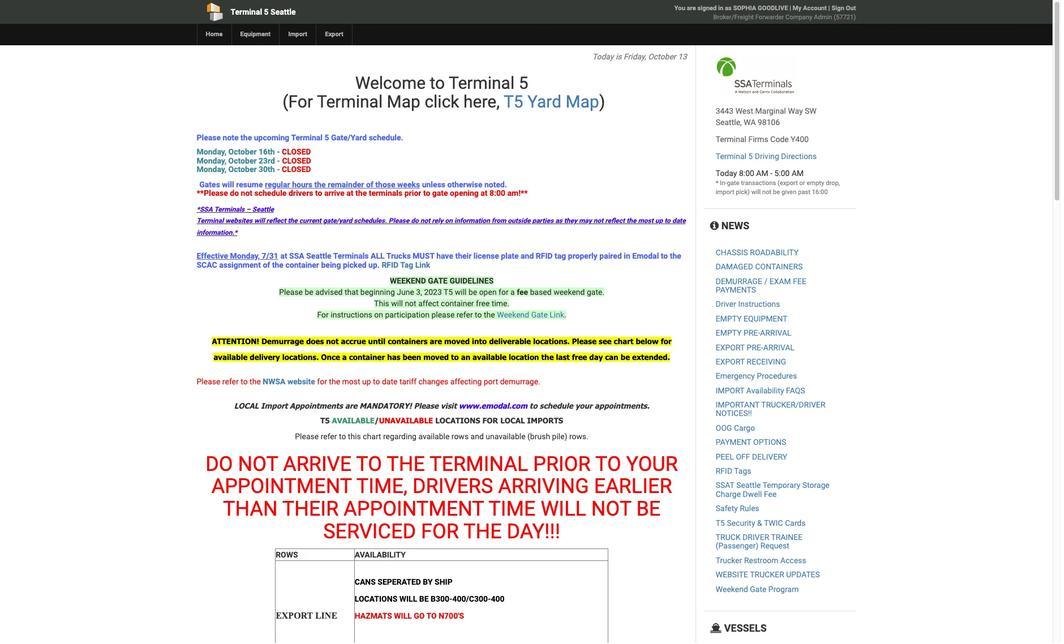Task type: locate. For each thing, give the bounding box(es) containing it.
moved right been
[[423, 353, 449, 362]]

october left 13
[[648, 52, 676, 61]]

cards
[[785, 518, 806, 527]]

0 horizontal spatial container
[[286, 260, 319, 269]]

2 vertical spatial for
[[317, 377, 327, 386]]

8:00 inside the gates will resume regular hours the remainder of those weeks unless otherwise noted. **please do not schedule drivers to arrive at the terminals prior to gate opening at 8:00 am!**
[[490, 188, 506, 198]]

gate down the based
[[531, 310, 548, 319]]

up up emodal
[[655, 217, 663, 225]]

1 vertical spatial weekend
[[716, 584, 748, 594]]

beginning
[[360, 288, 395, 297]]

(passenger)
[[716, 541, 759, 550]]

5 inside welcome to terminal 5 (for terminal map click here, t5 yard map )
[[519, 73, 528, 93]]

the down the regarding
[[387, 452, 425, 476]]

as left the they
[[555, 217, 563, 225]]

1 vertical spatial as
[[555, 217, 563, 225]]

on inside 'weekend gate guidelines please be advised that beginning june 3, 2023 t5 will be open for a fee based weekend gate. this will not affect container free time. for instructions on participation please refer to the weekend gate link .'
[[374, 310, 383, 319]]

are down please
[[430, 337, 442, 346]]

on down "this"
[[374, 310, 383, 319]]

to inside 'attention! demurrage does not accrue until containers are moved into deliverable locations. please see chart below for available delivery locations. once a container has been moved to an available location the last free day can be extended.'
[[451, 353, 459, 362]]

locations up hazmats
[[355, 594, 397, 603]]

for right below
[[661, 337, 672, 346]]

to down this at the left
[[356, 452, 382, 476]]

to right welcome on the top of page
[[430, 73, 445, 93]]

chart
[[614, 337, 634, 346], [363, 432, 381, 441]]

as inside the you are signed in as sophia goodlive | my account | sign out broker/freight forwarder company admin (57721)
[[725, 5, 732, 12]]

hazmats
[[355, 611, 392, 620]]

terminals inside the at ssa seattle terminals all trucks must have their license plate and rfid tag properly paired in emodal to the scac assignment of the container being picked up.
[[333, 251, 369, 260]]

the right emodal
[[670, 251, 681, 260]]

8:00 up transactions
[[739, 169, 754, 178]]

of inside the gates will resume regular hours the remainder of those weeks unless otherwise noted. **please do not schedule drivers to arrive at the terminals prior to gate opening at 8:00 am!**
[[366, 180, 374, 189]]

cans
[[355, 577, 376, 586]]

link inside 'weekend gate guidelines please be advised that beginning june 3, 2023 t5 will be open for a fee based weekend gate. this will not affect container free time. for instructions on participation please refer to the weekend gate link .'
[[550, 310, 564, 319]]

local down delivery
[[234, 401, 259, 410]]

1 horizontal spatial 8:00
[[739, 169, 754, 178]]

rfid inside the chassis roadability damaged containers demurrage / exam fee payments driver instructions empty equipment empty pre-arrival export pre-arrival export receiving emergency procedures import availability faqs important trucker/driver notices!! oog cargo payment options peel off delivery rfid tags ssat seattle temporary storage charge dwell fee safety rules t5 security & twic cards truck driver trainee (passenger) request trucker restroom access website trucker updates weekend gate program
[[716, 466, 733, 476]]

0 horizontal spatial the
[[387, 452, 425, 476]]

export link
[[316, 24, 352, 45]]

/ inside the chassis roadability damaged containers demurrage / exam fee payments driver instructions empty equipment empty pre-arrival export pre-arrival export receiving emergency procedures import availability faqs important trucker/driver notices!! oog cargo payment options peel off delivery rfid tags ssat seattle temporary storage charge dwell fee safety rules t5 security & twic cards truck driver trainee (passenger) request trucker restroom access website trucker updates weekend gate program
[[764, 277, 768, 286]]

chassis roadability link
[[716, 248, 799, 257]]

imports
[[527, 416, 563, 425]]

t5 inside the chassis roadability damaged containers demurrage / exam fee payments driver instructions empty equipment empty pre-arrival export pre-arrival export receiving emergency procedures import availability faqs important trucker/driver notices!! oog cargo payment options peel off delivery rfid tags ssat seattle temporary storage charge dwell fee safety rules t5 security & twic cards truck driver trainee (passenger) request trucker restroom access website trucker updates weekend gate program
[[716, 518, 725, 527]]

5 left gate/yard
[[325, 133, 329, 142]]

a inside 'weekend gate guidelines please be advised that beginning june 3, 2023 t5 will be open for a fee based weekend gate. this will not affect container free time. for instructions on participation please refer to the weekend gate link .'
[[511, 288, 515, 297]]

to inside the at ssa seattle terminals all trucks must have their license plate and rfid tag properly paired in emodal to the scac assignment of the container being picked up.
[[661, 251, 668, 260]]

will right the gates
[[222, 180, 234, 189]]

payments
[[716, 285, 756, 294]]

0 horizontal spatial locations.
[[282, 353, 319, 362]]

information
[[454, 217, 490, 225]]

please left note
[[197, 133, 221, 142]]

1 vertical spatial today
[[716, 169, 737, 178]]

import inside local import appointments are mandatory! please visit www.emodal.com to schedule your appointments. t5 available / unavailable locations for local imports
[[261, 401, 288, 410]]

available down local import appointments are mandatory! please visit www.emodal.com to schedule your appointments. t5 available / unavailable locations for local imports
[[419, 432, 450, 441]]

2 vertical spatial container
[[349, 353, 385, 362]]

0 horizontal spatial a
[[342, 353, 347, 362]]

0 horizontal spatial of
[[263, 260, 270, 269]]

this
[[374, 299, 389, 308]]

and inside the at ssa seattle terminals all trucks must have their license plate and rfid tag properly paired in emodal to the scac assignment of the container being picked up.
[[521, 251, 534, 260]]

0 horizontal spatial am
[[756, 169, 769, 178]]

the up emodal
[[627, 217, 636, 225]]

- right 23rd at left top
[[277, 156, 280, 165]]

am
[[756, 169, 769, 178], [792, 169, 804, 178]]

container
[[286, 260, 319, 269], [441, 299, 474, 308], [349, 353, 385, 362]]

oog cargo link
[[716, 423, 755, 432]]

1 vertical spatial chart
[[363, 432, 381, 441]]

2 | from the left
[[829, 5, 830, 12]]

not
[[238, 452, 278, 476], [591, 497, 631, 521]]

1 horizontal spatial local
[[500, 416, 525, 425]]

1 horizontal spatial in
[[718, 5, 724, 12]]

1 vertical spatial import
[[261, 401, 288, 410]]

home
[[206, 31, 223, 38]]

t5 down safety
[[716, 518, 725, 527]]

at right "arrive"
[[347, 188, 354, 198]]

the left terminals at top
[[356, 188, 367, 198]]

the inside 'attention! demurrage does not accrue until containers are moved into deliverable locations. please see chart below for available delivery locations. once a container has been moved to an available location the last free day can be extended.'
[[541, 353, 554, 362]]

will down prior
[[541, 497, 586, 521]]

1 vertical spatial are
[[430, 337, 442, 346]]

today inside the 'today                                                                                                                                                                                                                                                                                                                                                                                                                                                                                                                                                                                                                                                                                                           8:00 am - 5:00 am * in-gate transactions (export or empty drop, import pick) will not be given past 16:00'
[[716, 169, 737, 178]]

as up broker/freight
[[725, 5, 732, 12]]

equipment link
[[231, 24, 279, 45]]

0 horizontal spatial locations
[[355, 594, 397, 603]]

0 horizontal spatial reflect
[[266, 217, 286, 225]]

0 horizontal spatial weekend
[[497, 310, 529, 319]]

1 | from the left
[[790, 5, 791, 12]]

will for 400/c300-
[[399, 594, 417, 603]]

1 vertical spatial do
[[411, 217, 419, 225]]

0 vertical spatial the
[[387, 452, 425, 476]]

0 vertical spatial gate
[[727, 179, 740, 187]]

pre-
[[744, 328, 760, 337], [747, 343, 764, 352]]

gate left opening
[[432, 188, 448, 198]]

be right can on the bottom of the page
[[621, 353, 630, 362]]

0 vertical spatial today
[[592, 52, 614, 61]]

truck
[[716, 533, 741, 542]]

rfid down peel
[[716, 466, 733, 476]]

export receiving link
[[716, 357, 786, 366]]

container down until
[[349, 353, 385, 362]]

not left rely
[[420, 217, 430, 225]]

1 horizontal spatial on
[[445, 217, 453, 225]]

are inside local import appointments are mandatory! please visit www.emodal.com to schedule your appointments. t5 available / unavailable locations for local imports
[[345, 401, 357, 410]]

trucker/driver
[[762, 400, 826, 409]]

0 vertical spatial date
[[672, 217, 686, 225]]

terminals left all
[[333, 251, 369, 260]]

ssat
[[716, 481, 735, 490]]

to left an
[[451, 353, 459, 362]]

30th
[[259, 165, 275, 174]]

goodlive
[[758, 5, 788, 12]]

0 horizontal spatial schedule
[[254, 188, 287, 198]]

1 horizontal spatial locations.
[[533, 337, 570, 346]]

0 vertical spatial and
[[521, 251, 534, 260]]

1 horizontal spatial for
[[483, 416, 498, 425]]

0 vertical spatial terminals
[[214, 206, 245, 214]]

cans seperated by ship
[[355, 577, 453, 586]]

free inside 'weekend gate guidelines please be advised that beginning june 3, 2023 t5 will be open for a fee based weekend gate. this will not affect container free time. for instructions on participation please refer to the weekend gate link .'
[[476, 299, 490, 308]]

container left being
[[286, 260, 319, 269]]

terminal 5 seattle image
[[716, 57, 795, 94]]

1 horizontal spatial map
[[566, 92, 599, 112]]

0 horizontal spatial are
[[345, 401, 357, 410]]

seattle down tags
[[737, 481, 761, 490]]

2 empty from the top
[[716, 328, 742, 337]]

weekend
[[390, 276, 426, 285]]

news
[[719, 220, 750, 232]]

prior
[[533, 452, 591, 476]]

will down guidelines
[[455, 288, 467, 297]]

2 vertical spatial will
[[394, 611, 412, 620]]

available down into
[[473, 353, 507, 362]]

not
[[241, 188, 252, 198], [762, 188, 772, 196], [420, 217, 430, 225], [594, 217, 604, 225], [405, 299, 416, 308], [326, 337, 339, 346]]

1 horizontal spatial for
[[499, 288, 509, 297]]

terminal
[[231, 7, 262, 16], [449, 73, 515, 93], [317, 92, 383, 112], [291, 133, 323, 142], [716, 135, 747, 144], [716, 152, 747, 161], [197, 217, 224, 225]]

seattle inside the at ssa seattle terminals all trucks must have their license plate and rfid tag properly paired in emodal to the scac assignment of the container being picked up.
[[306, 251, 332, 260]]

the left the last
[[541, 353, 554, 362]]

signed
[[698, 5, 717, 12]]

0 vertical spatial free
[[476, 299, 490, 308]]

up up 'mandatory!'
[[362, 377, 371, 386]]

/ left exam
[[764, 277, 768, 286]]

as
[[725, 5, 732, 12], [555, 217, 563, 225]]

1 vertical spatial schedule
[[540, 401, 573, 410]]

1 vertical spatial free
[[572, 353, 587, 362]]

be
[[636, 497, 661, 521], [419, 594, 429, 603]]

reflect left "current"
[[266, 217, 286, 225]]

0 vertical spatial link
[[415, 260, 430, 269]]

the inside 'weekend gate guidelines please be advised that beginning june 3, 2023 t5 will be open for a fee based weekend gate. this will not affect container free time. for instructions on participation please refer to the weekend gate link .'
[[484, 310, 495, 319]]

refer for please refer to the nwsa website for the most up to date tariff changes affecting port demurrage.
[[222, 377, 239, 386]]

0 vertical spatial refer
[[457, 310, 473, 319]]

at inside the at ssa seattle terminals all trucks must have their license plate and rfid tag properly paired in emodal to the scac assignment of the container being picked up.
[[280, 251, 287, 260]]

www.emodal.com
[[459, 401, 528, 410]]

last
[[556, 353, 570, 362]]

be inside the 'today                                                                                                                                                                                                                                                                                                                                                                                                                                                                                                                                                                                                                                                                                                           8:00 am - 5:00 am * in-gate transactions (export or empty drop, import pick) will not be given past 16:00'
[[773, 188, 780, 196]]

your
[[575, 401, 593, 410]]

terminal firms code y400
[[716, 135, 809, 144]]

2023
[[424, 288, 442, 297]]

0 horizontal spatial link
[[415, 260, 430, 269]]

code
[[771, 135, 789, 144]]

do left rely
[[411, 217, 419, 225]]

info circle image
[[710, 221, 719, 231]]

rows
[[276, 550, 298, 559]]

be left given
[[773, 188, 780, 196]]

t5
[[504, 92, 523, 112], [444, 288, 453, 297], [320, 416, 330, 425], [716, 518, 725, 527]]

locations inside local import appointments are mandatory! please visit www.emodal.com to schedule your appointments. t5 available / unavailable locations for local imports
[[435, 416, 480, 425]]

please up day
[[572, 337, 597, 346]]

of left those
[[366, 180, 374, 189]]

1 horizontal spatial rfid
[[536, 251, 553, 260]]

past
[[798, 188, 811, 196]]

most up available on the bottom left of the page
[[342, 377, 360, 386]]

to inside local import appointments are mandatory! please visit www.emodal.com to schedule your appointments. t5 available / unavailable locations for local imports
[[530, 401, 538, 410]]

0 horizontal spatial on
[[374, 310, 383, 319]]

t5 security & twic cards link
[[716, 518, 806, 527]]

do right **please
[[230, 188, 239, 198]]

1 horizontal spatial chart
[[614, 337, 634, 346]]

out
[[846, 5, 856, 12]]

1 horizontal spatial a
[[511, 288, 515, 297]]

please inside local import appointments are mandatory! please visit www.emodal.com to schedule your appointments. t5 available / unavailable locations for local imports
[[414, 401, 439, 410]]

for inside do not arrive to the terminal prior to your appointment time, drivers arriving earlier than their appointment time will not be serviced for the day!!!
[[421, 519, 459, 543]]

the left "current"
[[288, 217, 298, 225]]

weekend down 'time.'
[[497, 310, 529, 319]]

pre- down the empty pre-arrival link
[[747, 343, 764, 352]]

empty
[[716, 314, 742, 323], [716, 328, 742, 337]]

are inside the you are signed in as sophia goodlive | my account | sign out broker/freight forwarder company admin (57721)
[[687, 5, 696, 12]]

0 vertical spatial in
[[718, 5, 724, 12]]

0 horizontal spatial /
[[375, 416, 379, 425]]

gate
[[531, 310, 548, 319], [750, 584, 767, 594]]

rfid tags link
[[716, 466, 751, 476]]

locations. down the does
[[282, 353, 319, 362]]

websites
[[225, 217, 253, 225]]

1 horizontal spatial do
[[411, 217, 419, 225]]

must
[[413, 251, 435, 260]]

than
[[223, 497, 278, 521]]

0 horizontal spatial for
[[421, 519, 459, 543]]

0 horizontal spatial and
[[471, 432, 484, 441]]

have
[[436, 251, 453, 260]]

1 vertical spatial arrival
[[764, 343, 795, 352]]

please inside please note the upcoming terminal 5 gate/yard schedule. monday, october 16th - closed monday, october 23rd - closed monday, october 30th - closed
[[197, 133, 221, 142]]

in inside the you are signed in as sophia goodlive | my account | sign out broker/freight forwarder company admin (57721)
[[718, 5, 724, 12]]

b300-
[[431, 594, 453, 603]]

am up or
[[792, 169, 804, 178]]

for up 'time.'
[[499, 288, 509, 297]]

seperated
[[378, 577, 421, 586]]

to
[[356, 452, 382, 476], [595, 452, 621, 476], [427, 611, 437, 620]]

0 vertical spatial container
[[286, 260, 319, 269]]

free down open
[[476, 299, 490, 308]]

0 horizontal spatial free
[[476, 299, 490, 308]]

0 horizontal spatial date
[[382, 377, 398, 386]]

today up in- on the right of the page
[[716, 169, 737, 178]]

will inside the 'today                                                                                                                                                                                                                                                                                                                                                                                                                                                                                                                                                                                                                                                                                                           8:00 am - 5:00 am * in-gate transactions (export or empty drop, import pick) will not be given past 16:00'
[[752, 188, 761, 196]]

will right websites
[[254, 217, 265, 225]]

1 vertical spatial gate
[[750, 584, 767, 594]]

*ssa terminals – seattle terminal websites will reflect the current gate/yard schedules. please do not rely on information from outside parties as they may not reflect the most up to date information.*
[[197, 206, 686, 236]]

refer down attention!
[[222, 377, 239, 386]]

1 vertical spatial most
[[342, 377, 360, 386]]

appointments
[[290, 401, 343, 410]]

are right you
[[687, 5, 696, 12]]

the right the hours
[[314, 180, 326, 189]]

to down open
[[475, 310, 482, 319]]

0 vertical spatial for
[[499, 288, 509, 297]]

map left click
[[387, 92, 421, 112]]

not inside 'attention! demurrage does not accrue until containers are moved into deliverable locations. please see chart below for available delivery locations. once a container has been moved to an available location the last free day can be extended.'
[[326, 337, 339, 346]]

3 closed from the top
[[282, 165, 311, 174]]

terminals inside *ssa terminals – seattle terminal websites will reflect the current gate/yard schedules. please do not rely on information from outside parties as they may not reflect the most up to date information.*
[[214, 206, 245, 214]]

do inside the gates will resume regular hours the remainder of those weeks unless otherwise noted. **please do not schedule drivers to arrive at the terminals prior to gate opening at 8:00 am!**
[[230, 188, 239, 198]]

1 horizontal spatial are
[[430, 337, 442, 346]]

please inside 'attention! demurrage does not accrue until containers are moved into deliverable locations. please see chart below for available delivery locations. once a container has been moved to an available location the last free day can be extended.'
[[572, 337, 597, 346]]

1 empty from the top
[[716, 314, 742, 323]]

1 horizontal spatial up
[[655, 217, 663, 225]]

1 horizontal spatial schedule
[[540, 401, 573, 410]]

2 vertical spatial export
[[276, 611, 313, 620]]

export
[[325, 31, 344, 38]]

8:00 inside the 'today                                                                                                                                                                                                                                                                                                                                                                                                                                                                                                                                                                                                                                                                                                           8:00 am - 5:00 am * in-gate transactions (export or empty drop, import pick) will not be given past 16:00'
[[739, 169, 754, 178]]

400
[[491, 594, 505, 603]]

nwsa
[[263, 377, 286, 386]]

1 horizontal spatial of
[[366, 180, 374, 189]]

2 reflect from the left
[[605, 217, 625, 225]]

you
[[675, 5, 685, 12]]

locations.
[[533, 337, 570, 346], [282, 353, 319, 362]]

2 map from the left
[[566, 92, 599, 112]]

0 horizontal spatial for
[[317, 377, 327, 386]]

local up unavailable
[[500, 416, 525, 425]]

0 vertical spatial pre-
[[744, 328, 760, 337]]

rfid inside the at ssa seattle terminals all trucks must have their license plate and rfid tag properly paired in emodal to the scac assignment of the container being picked up.
[[536, 251, 553, 260]]

1 vertical spatial be
[[419, 594, 429, 603]]

parties
[[532, 217, 554, 225]]

to for the
[[356, 452, 382, 476]]

1 horizontal spatial weekend
[[716, 584, 748, 594]]

most
[[638, 217, 654, 225], [342, 377, 360, 386]]

export up export receiving link
[[716, 343, 745, 352]]

rfid tag link link
[[382, 260, 432, 269]]

1 horizontal spatial /
[[764, 277, 768, 286]]

import left export link
[[288, 31, 307, 38]]

0 vertical spatial most
[[638, 217, 654, 225]]

available down attention!
[[214, 353, 248, 362]]

1 horizontal spatial terminals
[[333, 251, 369, 260]]

1 vertical spatial for
[[661, 337, 672, 346]]

a right once
[[342, 353, 347, 362]]

1 vertical spatial /
[[375, 416, 379, 425]]

unavailable
[[379, 416, 433, 425]]

today for today is friday, october 13
[[592, 52, 614, 61]]

1 vertical spatial gate
[[432, 188, 448, 198]]

1 horizontal spatial today
[[716, 169, 737, 178]]

the
[[241, 133, 252, 142], [314, 180, 326, 189], [356, 188, 367, 198], [288, 217, 298, 225], [627, 217, 636, 225], [670, 251, 681, 260], [272, 260, 284, 269], [484, 310, 495, 319], [541, 353, 554, 362], [250, 377, 261, 386], [329, 377, 340, 386]]

y400
[[791, 135, 809, 144]]

1 vertical spatial will
[[399, 594, 417, 603]]

assignment
[[219, 260, 261, 269]]

accrue
[[341, 337, 366, 346]]

1 am from the left
[[756, 169, 769, 178]]

not up the participation
[[405, 299, 416, 308]]

0 horizontal spatial local
[[234, 401, 259, 410]]

be down by
[[419, 594, 429, 603]]

1 closed from the top
[[282, 147, 311, 156]]

be inside 'attention! demurrage does not accrue until containers are moved into deliverable locations. please see chart below for available delivery locations. once a container has been moved to an available location the last free day can be extended.'
[[621, 353, 630, 362]]

/ down 'mandatory!'
[[375, 416, 379, 425]]

link right tag
[[415, 260, 430, 269]]

unavailable
[[486, 432, 526, 441]]

pick)
[[736, 188, 750, 196]]

to for n700's
[[427, 611, 437, 620]]

date left tariff
[[382, 377, 398, 386]]

0 horizontal spatial gate
[[432, 188, 448, 198]]

delivery
[[752, 452, 787, 461]]

you are signed in as sophia goodlive | my account | sign out broker/freight forwarder company admin (57721)
[[675, 5, 856, 21]]

has
[[387, 353, 401, 362]]

1 horizontal spatial to
[[427, 611, 437, 620]]

0 vertical spatial chart
[[614, 337, 634, 346]]

1 vertical spatial for
[[421, 519, 459, 543]]

do inside *ssa terminals – seattle terminal websites will reflect the current gate/yard schedules. please do not rely on information from outside parties as they may not reflect the most up to date information.*
[[411, 217, 419, 225]]

will down transactions
[[752, 188, 761, 196]]

container up please
[[441, 299, 474, 308]]

0 vertical spatial do
[[230, 188, 239, 198]]

locations. up the last
[[533, 337, 570, 346]]

refer inside 'weekend gate guidelines please be advised that beginning june 3, 2023 t5 will be open for a fee based weekend gate. this will not affect container free time. for instructions on participation please refer to the weekend gate link .'
[[457, 310, 473, 319]]

equipment
[[744, 314, 788, 323]]

not up –
[[241, 188, 252, 198]]

0 vertical spatial moved
[[444, 337, 470, 346]]

storage
[[803, 481, 830, 490]]

chart right this at the left
[[363, 432, 381, 441]]

of
[[366, 180, 374, 189], [263, 260, 270, 269]]

please left visit at the left bottom
[[414, 401, 439, 410]]

1 horizontal spatial not
[[591, 497, 631, 521]]

at right opening
[[481, 188, 488, 198]]

8:00
[[739, 169, 754, 178], [490, 188, 506, 198]]

1 vertical spatial 8:00
[[490, 188, 506, 198]]

0 vertical spatial schedule
[[254, 188, 287, 198]]

1 vertical spatial on
[[374, 310, 383, 319]]

t5 inside local import appointments are mandatory! please visit www.emodal.com to schedule your appointments. t5 available / unavailable locations for local imports
[[320, 416, 330, 425]]

a left fee at the top left of the page
[[511, 288, 515, 297]]

cargo
[[734, 423, 755, 432]]

0 vertical spatial gate
[[531, 310, 548, 319]]

to up imports
[[530, 401, 538, 410]]

0 horizontal spatial available
[[214, 353, 248, 362]]

1 vertical spatial export
[[716, 357, 745, 366]]

chart right see
[[614, 337, 634, 346]]

0 vertical spatial a
[[511, 288, 515, 297]]

october left 23rd at left top
[[228, 156, 257, 165]]

1 vertical spatial link
[[550, 310, 564, 319]]

terminal inside *ssa terminals – seattle terminal websites will reflect the current gate/yard schedules. please do not rely on information from outside parties as they may not reflect the most up to date information.*
[[197, 217, 224, 225]]

1 vertical spatial and
[[471, 432, 484, 441]]

1 horizontal spatial |
[[829, 5, 830, 12]]

/ inside local import appointments are mandatory! please visit www.emodal.com to schedule your appointments. t5 available / unavailable locations for local imports
[[375, 416, 379, 425]]

terminals
[[369, 188, 403, 198]]

please down attention!
[[197, 377, 220, 386]]

here,
[[464, 92, 500, 112]]

map right yard
[[566, 92, 599, 112]]

will inside the gates will resume regular hours the remainder of those weeks unless otherwise noted. **please do not schedule drivers to arrive at the terminals prior to gate opening at 8:00 am!**
[[222, 180, 234, 189]]

arriving
[[498, 475, 589, 498]]

the right note
[[241, 133, 252, 142]]

0 vertical spatial not
[[238, 452, 278, 476]]

not inside the gates will resume regular hours the remainder of those weeks unless otherwise noted. **please do not schedule drivers to arrive at the terminals prior to gate opening at 8:00 am!**
[[241, 188, 252, 198]]

seattle up import link
[[271, 7, 296, 16]]

1 vertical spatial date
[[382, 377, 398, 386]]

1 vertical spatial empty
[[716, 328, 742, 337]]

please down 'ssa'
[[279, 288, 303, 297]]

schedule down 30th
[[254, 188, 287, 198]]

0 horizontal spatial terminals
[[214, 206, 245, 214]]

not right may
[[594, 217, 604, 225]]

scac
[[197, 260, 217, 269]]

13
[[678, 52, 687, 61]]

up inside *ssa terminals – seattle terminal websites will reflect the current gate/yard schedules. please do not rely on information from outside parties as they may not reflect the most up to date information.*
[[655, 217, 663, 225]]

arrival down equipment
[[760, 328, 792, 337]]

rfid left the tag at the right of page
[[536, 251, 553, 260]]



Task type: describe. For each thing, give the bounding box(es) containing it.
1 vertical spatial locations
[[355, 594, 397, 603]]

the down once
[[329, 377, 340, 386]]

the left nwsa
[[250, 377, 261, 386]]

picked
[[343, 260, 367, 269]]

demurrage
[[716, 277, 762, 286]]

0 horizontal spatial chart
[[363, 432, 381, 441]]

to right 'prior'
[[423, 188, 430, 198]]

admin
[[814, 14, 832, 21]]

2 closed from the top
[[282, 156, 311, 165]]

terminal 5 driving directions
[[716, 152, 817, 161]]

please
[[432, 310, 455, 319]]

export line
[[276, 611, 337, 620]]

5 up 'equipment'
[[264, 7, 269, 16]]

for inside local import appointments are mandatory! please visit www.emodal.com to schedule your appointments. t5 available / unavailable locations for local imports
[[483, 416, 498, 425]]

unless
[[422, 180, 445, 189]]

mandatory!
[[360, 401, 412, 410]]

trainee
[[771, 533, 803, 542]]

t5 inside welcome to terminal 5 (for terminal map click here, t5 yard map )
[[504, 92, 523, 112]]

today for today                                                                                                                                                                                                                                                                                                                                                                                                                                                                                                                                                                                                                                                                                                           8:00 am - 5:00 am * in-gate transactions (export or empty drop, import pick) will not be given past 16:00
[[716, 169, 737, 178]]

line
[[315, 611, 337, 620]]

important
[[716, 400, 760, 409]]

been
[[403, 353, 421, 362]]

wa
[[744, 118, 756, 127]]

gates will resume regular hours the remainder of those weeks unless otherwise noted. **please do not schedule drivers to arrive at the terminals prior to gate opening at 8:00 am!**
[[197, 180, 528, 198]]

seattle,
[[716, 118, 742, 127]]

*ssa
[[197, 206, 213, 214]]

directions
[[781, 152, 817, 161]]

to up 'mandatory!'
[[373, 377, 380, 386]]

equipment
[[240, 31, 271, 38]]

welcome to terminal 5 (for terminal map click here, t5 yard map )
[[278, 73, 605, 112]]

drivers
[[289, 188, 313, 198]]

are inside 'attention! demurrage does not accrue until containers are moved into deliverable locations. please see chart below for available delivery locations. once a container has been moved to an available location the last free day can be extended.'
[[430, 337, 442, 346]]

container inside 'attention! demurrage does not accrue until containers are moved into deliverable locations. please see chart below for available delivery locations. once a container has been moved to an available location the last free day can be extended.'
[[349, 353, 385, 362]]

will down june
[[391, 299, 403, 308]]

will for n700's
[[394, 611, 412, 620]]

1 reflect from the left
[[266, 217, 286, 225]]

1 horizontal spatial the
[[464, 519, 502, 543]]

remainder
[[328, 180, 364, 189]]

1 vertical spatial locations.
[[282, 353, 319, 362]]

charge
[[716, 490, 741, 499]]

driving
[[755, 152, 779, 161]]

demurrage
[[261, 337, 304, 346]]

refer for please refer to this chart regarding available rows and unavailable (brush pile) rows.
[[321, 432, 337, 441]]

schedule inside the gates will resume regular hours the remainder of those weeks unless otherwise noted. **please do not schedule drivers to arrive at the terminals prior to gate opening at 8:00 am!**
[[254, 188, 287, 198]]

available
[[332, 416, 375, 425]]

be inside do not arrive to the terminal prior to your appointment time, drivers arriving earlier than their appointment time will not be serviced for the day!!!
[[636, 497, 661, 521]]

vessels
[[722, 622, 767, 634]]

0 horizontal spatial up
[[362, 377, 371, 386]]

gate inside the chassis roadability damaged containers demurrage / exam fee payments driver instructions empty equipment empty pre-arrival export pre-arrival export receiving emergency procedures import availability faqs important trucker/driver notices!! oog cargo payment options peel off delivery rfid tags ssat seattle temporary storage charge dwell fee safety rules t5 security & twic cards truck driver trainee (passenger) request trucker restroom access website trucker updates weekend gate program
[[750, 584, 767, 594]]

of inside the at ssa seattle terminals all trucks must have their license plate and rfid tag properly paired in emodal to the scac assignment of the container being picked up.
[[263, 260, 270, 269]]

weeks
[[397, 180, 420, 189]]

gate inside the gates will resume regular hours the remainder of those weeks unless otherwise noted. **please do not schedule drivers to arrive at the terminals prior to gate opening at 8:00 am!**
[[432, 188, 448, 198]]

am!**
[[508, 188, 528, 198]]

to left "arrive"
[[315, 188, 322, 198]]

to inside welcome to terminal 5 (for terminal map click here, t5 yard map )
[[430, 73, 445, 93]]

- inside the 'today                                                                                                                                                                                                                                                                                                                                                                                                                                                                                                                                                                                                                                                                                                           8:00 am - 5:00 am * in-gate transactions (export or empty drop, import pick) will not be given past 16:00'
[[770, 169, 773, 178]]

attention! demurrage does not accrue until containers are moved into deliverable locations. please see chart below for available delivery locations. once a container has been moved to an available location the last free day can be extended.
[[212, 337, 672, 362]]

t5 inside 'weekend gate guidelines please be advised that beginning june 3, 2023 t5 will be open for a fee based weekend gate. this will not affect container free time. for instructions on participation please refer to the weekend gate link .'
[[444, 288, 453, 297]]

1 vertical spatial local
[[500, 416, 525, 425]]

most inside *ssa terminals – seattle terminal websites will reflect the current gate/yard schedules. please do not rely on information from outside parties as they may not reflect the most up to date information.*
[[638, 217, 654, 225]]

n700's
[[439, 611, 464, 620]]

will inside *ssa terminals – seattle terminal websites will reflect the current gate/yard schedules. please do not rely on information from outside parties as they may not reflect the most up to date information.*
[[254, 217, 265, 225]]

exam
[[770, 277, 791, 286]]

for inside 'attention! demurrage does not accrue until containers are moved into deliverable locations. please see chart below for available delivery locations. once a container has been moved to an available location the last free day can be extended.'
[[661, 337, 672, 346]]

2 horizontal spatial available
[[473, 353, 507, 362]]

at ssa seattle terminals all trucks must have their license plate and rfid tag properly paired in emodal to the scac assignment of the container being picked up.
[[197, 251, 681, 269]]

&
[[757, 518, 762, 527]]

guidelines
[[450, 276, 494, 285]]

demurrage.
[[500, 377, 540, 386]]

payment options link
[[716, 438, 787, 447]]

advised
[[315, 288, 343, 297]]

1 map from the left
[[387, 92, 421, 112]]

as inside *ssa terminals – seattle terminal websites will reflect the current gate/yard schedules. please do not rely on information from outside parties as they may not reflect the most up to date information.*
[[555, 217, 563, 225]]

for inside 'weekend gate guidelines please be advised that beginning june 3, 2023 t5 will be open for a fee based weekend gate. this will not affect container free time. for instructions on participation please refer to the weekend gate link .'
[[499, 288, 509, 297]]

effective monday, 7/31
[[197, 251, 278, 260]]

gate inside 'weekend gate guidelines please be advised that beginning june 3, 2023 t5 will be open for a fee based weekend gate. this will not affect container free time. for instructions on participation please refer to the weekend gate link .'
[[531, 310, 548, 319]]

5 inside please note the upcoming terminal 5 gate/yard schedule. monday, october 16th - closed monday, october 23rd - closed monday, october 30th - closed
[[325, 133, 329, 142]]

be left advised
[[305, 288, 313, 297]]

1 vertical spatial pre-
[[747, 343, 764, 352]]

twic
[[764, 518, 783, 527]]

pile)
[[552, 432, 567, 441]]

(for
[[283, 92, 313, 112]]

outside
[[508, 217, 531, 225]]

please inside *ssa terminals – seattle terminal websites will reflect the current gate/yard schedules. please do not rely on information from outside parties as they may not reflect the most up to date information.*
[[389, 217, 409, 225]]

chart inside 'attention! demurrage does not accrue until containers are moved into deliverable locations. please see chart below for available delivery locations. once a container has been moved to an available location the last free day can be extended.'
[[614, 337, 634, 346]]

delivery
[[250, 353, 280, 362]]

0 vertical spatial arrival
[[760, 328, 792, 337]]

tag
[[400, 260, 413, 269]]

drivers
[[413, 475, 493, 498]]

not inside the 'today                                                                                                                                                                                                                                                                                                                                                                                                                                                                                                                                                                                                                                                                                                           8:00 am - 5:00 am * in-gate transactions (export or empty drop, import pick) will not be given past 16:00'
[[762, 188, 772, 196]]

important trucker/driver notices!! link
[[716, 400, 826, 418]]

instructions
[[331, 310, 372, 319]]

weekend inside 'weekend gate guidelines please be advised that beginning june 3, 2023 t5 will be open for a fee based weekend gate. this will not affect container free time. for instructions on participation please refer to the weekend gate link .'
[[497, 310, 529, 319]]

sophia
[[733, 5, 756, 12]]

free inside 'attention! demurrage does not accrue until containers are moved into deliverable locations. please see chart below for available delivery locations. once a container has been moved to an available location the last free day can be extended.'
[[572, 353, 587, 362]]

gate inside the 'today                                                                                                                                                                                                                                                                                                                                                                                                                                                                                                                                                                                                                                                                                                           8:00 am - 5:00 am * in-gate transactions (export or empty drop, import pick) will not be given past 16:00'
[[727, 179, 740, 187]]

deliverable
[[489, 337, 531, 346]]

gates
[[199, 180, 220, 189]]

day
[[589, 353, 603, 362]]

arrive
[[324, 188, 345, 198]]

to inside 'weekend gate guidelines please be advised that beginning june 3, 2023 t5 will be open for a fee based weekend gate. this will not affect container free time. for instructions on participation please refer to the weekend gate link .'
[[475, 310, 482, 319]]

tags
[[734, 466, 751, 476]]

0 vertical spatial local
[[234, 401, 259, 410]]

october up resume
[[228, 165, 257, 174]]

terminal inside please note the upcoming terminal 5 gate/yard schedule. monday, october 16th - closed monday, october 23rd - closed monday, october 30th - closed
[[291, 133, 323, 142]]

0 vertical spatial export
[[716, 343, 745, 352]]

0 vertical spatial import
[[288, 31, 307, 38]]

- right 30th
[[277, 165, 280, 174]]

please inside 'weekend gate guidelines please be advised that beginning june 3, 2023 t5 will be open for a fee based weekend gate. this will not affect container free time. for instructions on participation please refer to the weekend gate link .'
[[279, 288, 303, 297]]

seattle inside the chassis roadability damaged containers demurrage / exam fee payments driver instructions empty equipment empty pre-arrival export pre-arrival export receiving emergency procedures import availability faqs important trucker/driver notices!! oog cargo payment options peel off delivery rfid tags ssat seattle temporary storage charge dwell fee safety rules t5 security & twic cards truck driver trainee (passenger) request trucker restroom access website trucker updates weekend gate program
[[737, 481, 761, 490]]

may
[[579, 217, 592, 225]]

on inside *ssa terminals – seattle terminal websites will reflect the current gate/yard schedules. please do not rely on information from outside parties as they may not reflect the most up to date information.*
[[445, 217, 453, 225]]

those
[[375, 180, 395, 189]]

to inside *ssa terminals – seattle terminal websites will reflect the current gate/yard schedules. please do not rely on information from outside parties as they may not reflect the most up to date information.*
[[665, 217, 671, 225]]

regular
[[265, 180, 290, 189]]

prior
[[405, 188, 421, 198]]

2 horizontal spatial at
[[481, 188, 488, 198]]

day!!!
[[507, 519, 560, 543]]

peel off delivery link
[[716, 452, 787, 461]]

import availability faqs link
[[716, 386, 805, 395]]

please refer to the nwsa website for the most up to date tariff changes affecting port demurrage.
[[197, 377, 540, 386]]

please up arrive
[[295, 432, 319, 441]]

go
[[414, 611, 425, 620]]

friday,
[[624, 52, 646, 61]]

schedule inside local import appointments are mandatory! please visit www.emodal.com to schedule your appointments. t5 available / unavailable locations for local imports
[[540, 401, 573, 410]]

october down note
[[228, 147, 257, 156]]

resume
[[236, 180, 263, 189]]

trucker
[[716, 556, 742, 565]]

0 horizontal spatial rfid
[[382, 260, 399, 269]]

not inside 'weekend gate guidelines please be advised that beginning june 3, 2023 t5 will be open for a fee based weekend gate. this will not affect container free time. for instructions on participation please refer to the weekend gate link .'
[[405, 299, 416, 308]]

1 horizontal spatial at
[[347, 188, 354, 198]]

www.emodal.com link
[[459, 401, 528, 410]]

date inside *ssa terminals – seattle terminal websites will reflect the current gate/yard schedules. please do not rely on information from outside parties as they may not reflect the most up to date information.*
[[672, 217, 686, 225]]

to left nwsa
[[241, 377, 248, 386]]

local import appointments are mandatory! please visit www.emodal.com to schedule your appointments. t5 available / unavailable locations for local imports
[[234, 401, 650, 425]]

participation
[[385, 310, 430, 319]]

time.
[[492, 299, 510, 308]]

forwarder
[[756, 14, 784, 21]]

0 horizontal spatial most
[[342, 377, 360, 386]]

do
[[206, 452, 233, 476]]

based
[[530, 288, 552, 297]]

0 vertical spatial locations.
[[533, 337, 570, 346]]

is
[[616, 52, 622, 61]]

container inside the at ssa seattle terminals all trucks must have their license plate and rfid tag properly paired in emodal to the scac assignment of the container being picked up.
[[286, 260, 319, 269]]

can
[[605, 353, 619, 362]]

to left this at the left
[[339, 432, 346, 441]]

the inside please note the upcoming terminal 5 gate/yard schedule. monday, october 16th - closed monday, october 23rd - closed monday, october 30th - closed
[[241, 133, 252, 142]]

in inside the at ssa seattle terminals all trucks must have their license plate and rfid tag properly paired in emodal to the scac assignment of the container being picked up.
[[624, 251, 630, 260]]

instructions
[[738, 300, 780, 309]]

**please
[[197, 188, 228, 198]]

will inside do not arrive to the terminal prior to your appointment time, drivers arriving earlier than their appointment time will not be serviced for the day!!!
[[541, 497, 586, 521]]

weekend inside the chassis roadability damaged containers demurrage / exam fee payments driver instructions empty equipment empty pre-arrival export pre-arrival export receiving emergency procedures import availability faqs important trucker/driver notices!! oog cargo payment options peel off delivery rfid tags ssat seattle temporary storage charge dwell fee safety rules t5 security & twic cards truck driver trainee (passenger) request trucker restroom access website trucker updates weekend gate program
[[716, 584, 748, 594]]

2 horizontal spatial to
[[595, 452, 621, 476]]

be down guidelines
[[469, 288, 477, 297]]

the left 'ssa'
[[272, 260, 284, 269]]

2 am from the left
[[792, 169, 804, 178]]

containers
[[388, 337, 428, 346]]

5 left driving
[[749, 152, 753, 161]]

1 vertical spatial not
[[591, 497, 631, 521]]

seattle inside *ssa terminals – seattle terminal websites will reflect the current gate/yard schedules. please do not rely on information from outside parties as they may not reflect the most up to date information.*
[[252, 206, 274, 214]]

1 vertical spatial moved
[[423, 353, 449, 362]]

today                                                                                                                                                                                                                                                                                                                                                                                                                                                                                                                                                                                                                                                                                                           8:00 am - 5:00 am * in-gate transactions (export or empty drop, import pick) will not be given past 16:00
[[716, 169, 840, 196]]

notices!!
[[716, 409, 752, 418]]

container inside 'weekend gate guidelines please be advised that beginning june 3, 2023 t5 will be open for a fee based weekend gate. this will not affect container free time. for instructions on participation please refer to the weekend gate link .'
[[441, 299, 474, 308]]

5:00
[[775, 169, 790, 178]]

1 horizontal spatial available
[[419, 432, 450, 441]]

empty pre-arrival link
[[716, 328, 792, 337]]

broker/freight
[[714, 14, 754, 21]]

note
[[223, 133, 239, 142]]

a inside 'attention! demurrage does not accrue until containers are moved into deliverable locations. please see chart below for available delivery locations. once a container has been moved to an available location the last free day can be extended.'
[[342, 353, 347, 362]]

- right 16th
[[277, 147, 280, 156]]

export pre-arrival link
[[716, 343, 795, 352]]

extended.
[[632, 353, 670, 362]]

ship image
[[710, 623, 722, 633]]



Task type: vqa. For each thing, say whether or not it's contained in the screenshot.
leftmost Tideworks
no



